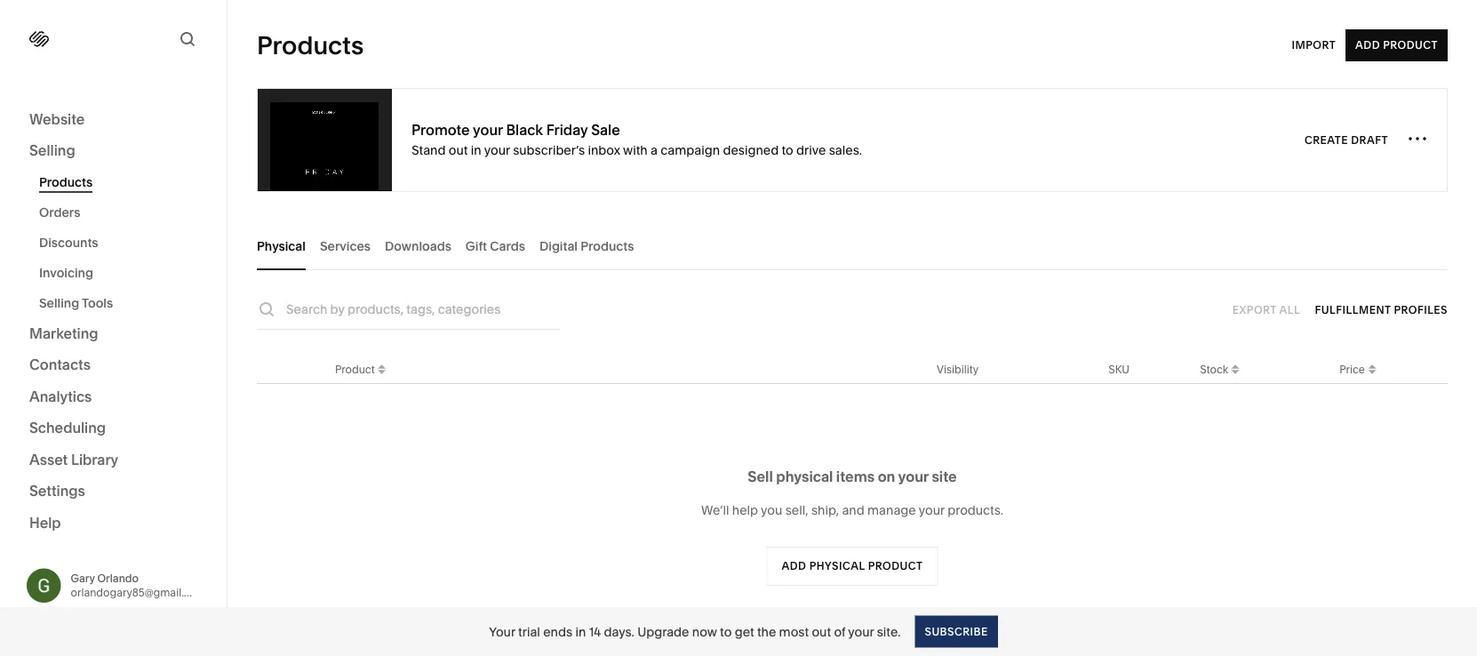 Task type: vqa. For each thing, say whether or not it's contained in the screenshot.
selling tools
yes



Task type: locate. For each thing, give the bounding box(es) containing it.
settings link
[[29, 481, 197, 502]]

add physical product button
[[767, 547, 938, 586]]

downloads button
[[385, 221, 452, 270]]

inbox
[[588, 142, 621, 157]]

tab list
[[257, 221, 1448, 270]]

0 vertical spatial physical
[[776, 468, 833, 485]]

friday
[[547, 121, 588, 139]]

0 horizontal spatial add
[[782, 560, 807, 573]]

1 horizontal spatial out
[[812, 624, 831, 639]]

we'll help you sell, ship, and manage your products.
[[701, 503, 1004, 518]]

analytics
[[29, 388, 92, 405]]

visibility
[[937, 363, 979, 376]]

physical
[[776, 468, 833, 485], [810, 560, 865, 573]]

product
[[868, 560, 923, 573]]

in
[[471, 142, 482, 157], [576, 624, 586, 639]]

all
[[1280, 303, 1301, 316]]

cards
[[490, 238, 525, 253]]

out down the promote
[[449, 142, 468, 157]]

your left black
[[473, 121, 503, 139]]

0 vertical spatial in
[[471, 142, 482, 157]]

fulfillment
[[1316, 303, 1392, 316]]

profiles
[[1395, 303, 1448, 316]]

digital
[[540, 238, 578, 253]]

add for add product
[[1356, 39, 1381, 52]]

physical for add
[[810, 560, 865, 573]]

most
[[779, 624, 809, 639]]

scheduling
[[29, 419, 106, 437]]

designed
[[723, 142, 779, 157]]

selling
[[29, 142, 75, 159], [39, 296, 79, 311]]

in left 14
[[576, 624, 586, 639]]

0 horizontal spatial product
[[335, 363, 375, 376]]

subscriber's
[[513, 142, 585, 157]]

0 vertical spatial add
[[1356, 39, 1381, 52]]

0 vertical spatial product
[[1384, 39, 1439, 52]]

0 horizontal spatial in
[[471, 142, 482, 157]]

physical inside button
[[810, 560, 865, 573]]

0 horizontal spatial out
[[449, 142, 468, 157]]

2 vertical spatial products
[[581, 238, 634, 253]]

services
[[320, 238, 371, 253]]

add right import
[[1356, 39, 1381, 52]]

manage
[[868, 503, 916, 518]]

gary
[[71, 572, 95, 585]]

physical up sell,
[[776, 468, 833, 485]]

1 vertical spatial to
[[720, 624, 732, 639]]

selling down 'website'
[[29, 142, 75, 159]]

out
[[449, 142, 468, 157], [812, 624, 831, 639]]

orlando
[[97, 572, 139, 585]]

to
[[782, 142, 794, 157], [720, 624, 732, 639]]

orders
[[39, 205, 80, 220]]

1 horizontal spatial product
[[1384, 39, 1439, 52]]

price
[[1340, 363, 1366, 376]]

dropdown icon image
[[375, 360, 389, 374], [1229, 360, 1243, 374], [1366, 360, 1380, 374], [375, 365, 389, 379], [1229, 365, 1243, 379], [1366, 365, 1380, 379]]

your
[[489, 624, 515, 639]]

1 horizontal spatial products
[[257, 30, 364, 60]]

asset library link
[[29, 450, 197, 471]]

add for add physical product
[[782, 560, 807, 573]]

0 vertical spatial out
[[449, 142, 468, 157]]

your right of
[[849, 624, 874, 639]]

1 vertical spatial physical
[[810, 560, 865, 573]]

0 vertical spatial products
[[257, 30, 364, 60]]

services button
[[320, 221, 371, 270]]

invoicing link
[[39, 258, 207, 288]]

import button
[[1292, 29, 1336, 61]]

fulfillment profiles
[[1316, 303, 1448, 316]]

physical
[[257, 238, 306, 253]]

digital products button
[[540, 221, 634, 270]]

products
[[257, 30, 364, 60], [39, 175, 93, 190], [581, 238, 634, 253]]

0 vertical spatial selling
[[29, 142, 75, 159]]

contacts
[[29, 356, 91, 373]]

contacts link
[[29, 355, 197, 376]]

1 vertical spatial products
[[39, 175, 93, 190]]

0 vertical spatial to
[[782, 142, 794, 157]]

promote your black friday sale stand out in your subscriber's inbox with a campaign designed to drive sales.
[[412, 121, 862, 157]]

1 vertical spatial in
[[576, 624, 586, 639]]

physical button
[[257, 221, 306, 270]]

sku
[[1109, 363, 1130, 376]]

add
[[1356, 39, 1381, 52], [782, 560, 807, 573]]

product
[[1384, 39, 1439, 52], [335, 363, 375, 376]]

1 horizontal spatial to
[[782, 142, 794, 157]]

your
[[473, 121, 503, 139], [484, 142, 510, 157], [899, 468, 929, 485], [919, 503, 945, 518], [849, 624, 874, 639]]

1 horizontal spatial add
[[1356, 39, 1381, 52]]

products inside digital products button
[[581, 238, 634, 253]]

1 vertical spatial add
[[782, 560, 807, 573]]

tools
[[82, 296, 113, 311]]

in right stand
[[471, 142, 482, 157]]

products inside products "link"
[[39, 175, 93, 190]]

discounts link
[[39, 228, 207, 258]]

orlandogary85@gmail.com
[[71, 586, 206, 599]]

to left the drive
[[782, 142, 794, 157]]

help
[[29, 514, 61, 531]]

days.
[[604, 624, 635, 639]]

site.
[[877, 624, 901, 639]]

out left of
[[812, 624, 831, 639]]

selling up marketing
[[39, 296, 79, 311]]

settings
[[29, 482, 85, 500]]

physical down ship,
[[810, 560, 865, 573]]

ship,
[[812, 503, 839, 518]]

selling for selling tools
[[39, 296, 79, 311]]

ends
[[543, 624, 573, 639]]

selling link
[[29, 141, 197, 162]]

add down sell,
[[782, 560, 807, 573]]

2 horizontal spatial products
[[581, 238, 634, 253]]

1 vertical spatial selling
[[39, 296, 79, 311]]

14
[[589, 624, 601, 639]]

upgrade
[[638, 624, 689, 639]]

to left get
[[720, 624, 732, 639]]

0 horizontal spatial products
[[39, 175, 93, 190]]



Task type: describe. For each thing, give the bounding box(es) containing it.
stock
[[1201, 363, 1229, 376]]

site
[[932, 468, 957, 485]]

marketing
[[29, 325, 98, 342]]

gift cards
[[466, 238, 525, 253]]

your trial ends in 14 days. upgrade now to get the most out of your site.
[[489, 624, 901, 639]]

0 horizontal spatial to
[[720, 624, 732, 639]]

selling tools
[[39, 296, 113, 311]]

subscribe button
[[915, 616, 998, 648]]

digital products
[[540, 238, 634, 253]]

Search by products, tags, categories field
[[286, 300, 560, 319]]

products.
[[948, 503, 1004, 518]]

1 horizontal spatial in
[[576, 624, 586, 639]]

add product
[[1356, 39, 1439, 52]]

items
[[837, 468, 875, 485]]

drive
[[797, 142, 826, 157]]

stand
[[412, 142, 446, 157]]

export all
[[1233, 303, 1301, 316]]

sell,
[[786, 503, 809, 518]]

promote
[[412, 121, 470, 139]]

you
[[761, 503, 783, 518]]

gary orlando orlandogary85@gmail.com
[[71, 572, 206, 599]]

sale
[[591, 121, 620, 139]]

black
[[506, 121, 543, 139]]

gift cards button
[[466, 221, 525, 270]]

orders link
[[39, 197, 207, 228]]

help
[[732, 503, 758, 518]]

library
[[71, 451, 118, 468]]

we'll
[[701, 503, 729, 518]]

analytics link
[[29, 387, 197, 408]]

create draft button
[[1305, 124, 1389, 156]]

marketing link
[[29, 324, 197, 345]]

selling tools link
[[39, 288, 207, 318]]

now
[[692, 624, 717, 639]]

campaign
[[661, 142, 720, 157]]

export
[[1233, 303, 1277, 316]]

your down site at the bottom right of page
[[919, 503, 945, 518]]

asset
[[29, 451, 68, 468]]

a
[[651, 142, 658, 157]]

website link
[[29, 109, 197, 130]]

invoicing
[[39, 265, 93, 281]]

create
[[1305, 133, 1349, 146]]

sales.
[[829, 142, 862, 157]]

and
[[842, 503, 865, 518]]

add product button
[[1346, 29, 1448, 61]]

to inside promote your black friday sale stand out in your subscriber's inbox with a campaign designed to drive sales.
[[782, 142, 794, 157]]

create draft
[[1305, 133, 1389, 146]]

help link
[[29, 513, 61, 533]]

add physical product
[[782, 560, 923, 573]]

physical for sell
[[776, 468, 833, 485]]

1 vertical spatial product
[[335, 363, 375, 376]]

your down black
[[484, 142, 510, 157]]

website
[[29, 110, 85, 128]]

sell
[[748, 468, 773, 485]]

product inside button
[[1384, 39, 1439, 52]]

sell physical items on your site
[[748, 468, 957, 485]]

products link
[[39, 167, 207, 197]]

on
[[878, 468, 896, 485]]

1 vertical spatial out
[[812, 624, 831, 639]]

gift
[[466, 238, 487, 253]]

of
[[834, 624, 846, 639]]

discounts
[[39, 235, 98, 250]]

import
[[1292, 39, 1336, 52]]

subscribe
[[925, 625, 989, 638]]

out inside promote your black friday sale stand out in your subscriber's inbox with a campaign designed to drive sales.
[[449, 142, 468, 157]]

export all button
[[1233, 294, 1301, 326]]

tab list containing physical
[[257, 221, 1448, 270]]

draft
[[1352, 133, 1389, 146]]

scheduling link
[[29, 418, 197, 439]]

in inside promote your black friday sale stand out in your subscriber's inbox with a campaign designed to drive sales.
[[471, 142, 482, 157]]

trial
[[518, 624, 540, 639]]

get
[[735, 624, 754, 639]]

selling for selling
[[29, 142, 75, 159]]

your right on on the right bottom
[[899, 468, 929, 485]]

fulfillment profiles button
[[1316, 294, 1448, 326]]

downloads
[[385, 238, 452, 253]]



